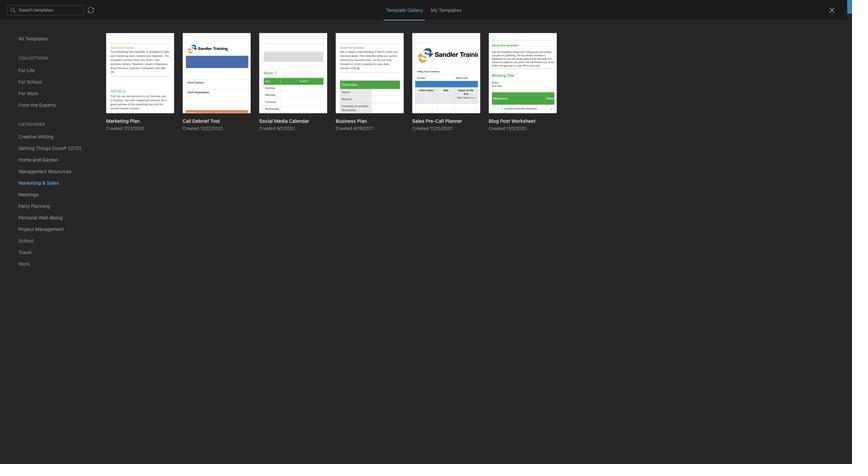 Task type: vqa. For each thing, say whether or not it's contained in the screenshot.
CANCEL on the right top of the page
yes



Task type: locate. For each thing, give the bounding box(es) containing it.
sync across all your devices. cancel anytime.
[[386, 4, 486, 10]]

all
[[414, 4, 419, 10]]

devices.
[[431, 4, 450, 10]]

you
[[799, 19, 806, 24]]

note window element
[[0, 0, 853, 464]]

highlight image
[[257, 33, 273, 42]]

share
[[817, 19, 831, 25]]

sync
[[386, 4, 397, 10]]

font size image
[[189, 33, 206, 42]]

your
[[420, 4, 430, 10]]

heading level image
[[118, 33, 154, 42]]

insert image
[[4, 33, 35, 42]]

cancel
[[451, 4, 466, 10]]

share button
[[812, 16, 836, 27]]

only you
[[788, 19, 806, 24]]

notebook
[[40, 19, 60, 24]]



Task type: describe. For each thing, give the bounding box(es) containing it.
collapse note image
[[5, 18, 13, 26]]

Note Editor text field
[[0, 0, 853, 464]]

alignment image
[[322, 33, 339, 42]]

font color image
[[207, 33, 224, 42]]

only
[[788, 19, 797, 24]]

font family image
[[155, 33, 187, 42]]

first notebook
[[29, 19, 60, 24]]

first notebook button
[[21, 17, 62, 27]]

across
[[398, 4, 413, 10]]

anytime.
[[467, 4, 486, 10]]

first
[[29, 19, 38, 24]]

more image
[[397, 33, 418, 42]]



